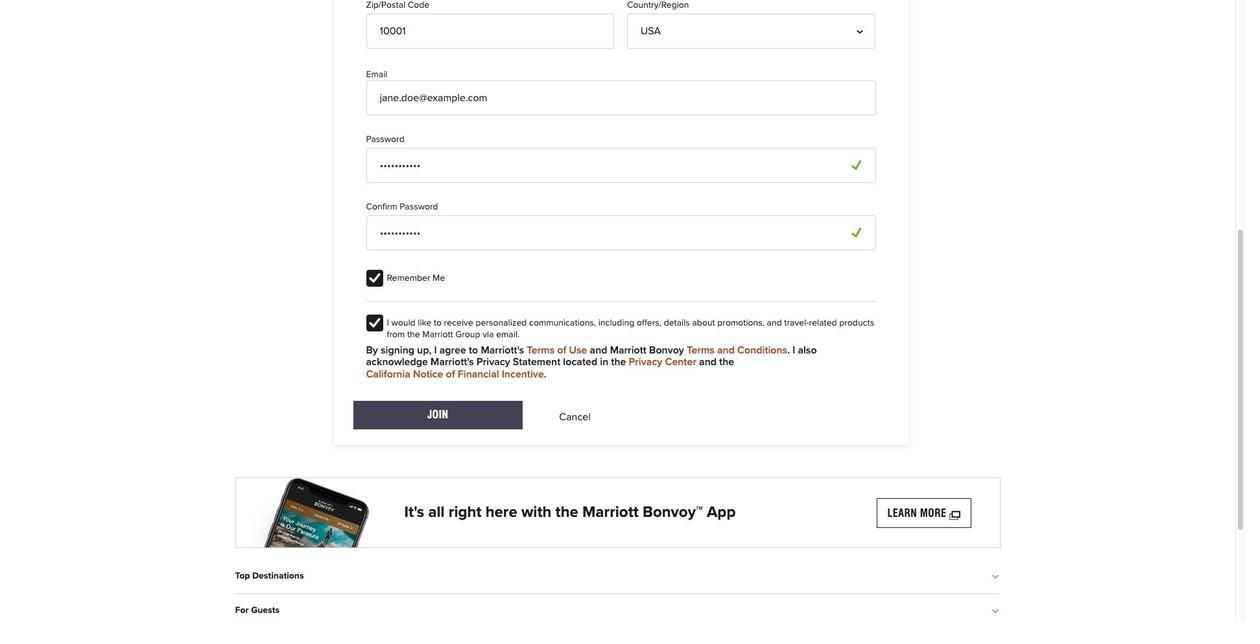Task type: vqa. For each thing, say whether or not it's contained in the screenshot.
Hotels corresponding to Dublin Hotels
no



Task type: locate. For each thing, give the bounding box(es) containing it.
Required Field Email text field
[[366, 80, 876, 115]]

Required Field Confirm password password field
[[366, 215, 876, 250]]

right image
[[852, 226, 865, 238]]

Required Field Password password field
[[366, 148, 876, 183]]



Task type: describe. For each thing, give the bounding box(es) containing it.
right image
[[852, 158, 865, 171]]

arrow down image
[[994, 608, 1000, 618]]

opens in a new browser window. image
[[950, 507, 961, 519]]

marriott bonvoy™ app image
[[236, 479, 392, 548]]

Required Field Zip/Postal code text field
[[366, 14, 615, 49]]



